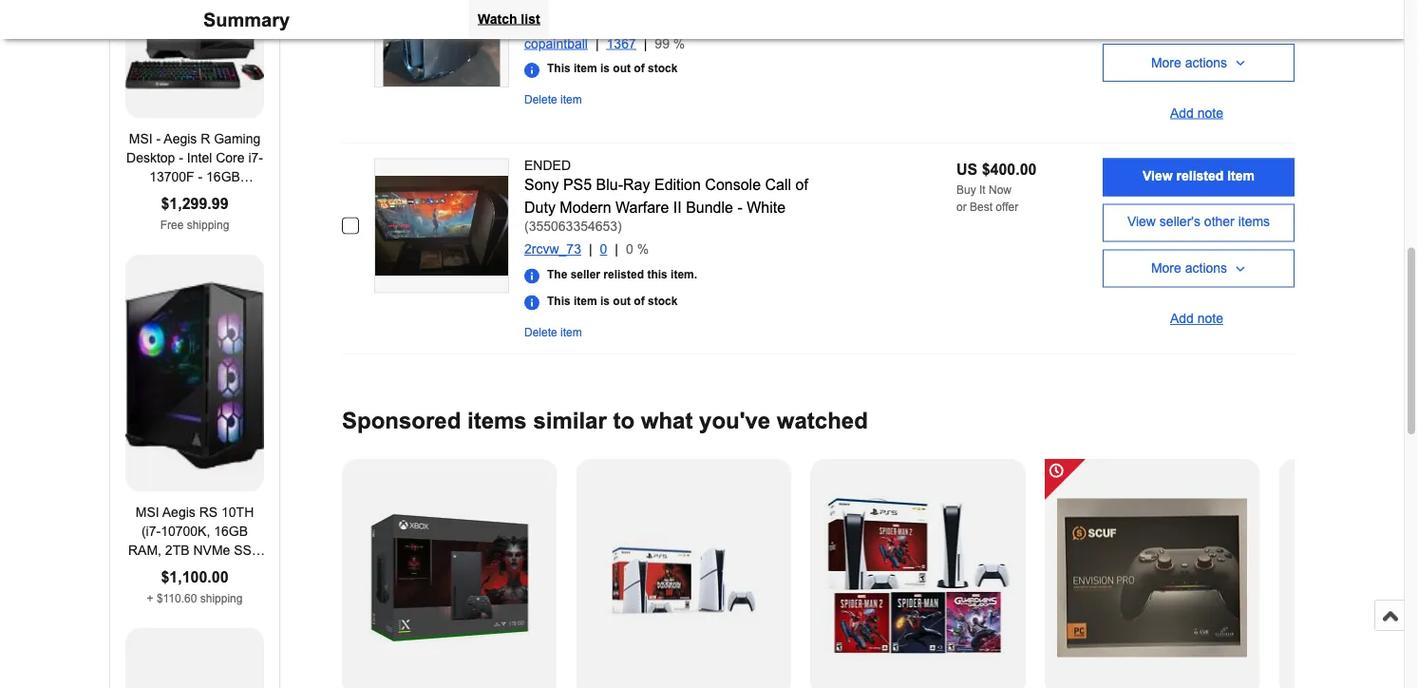 Task type: locate. For each thing, give the bounding box(es) containing it.
relisted up view seller's other items
[[1177, 169, 1224, 183]]

+ down ram,
[[127, 563, 135, 577]]

2 more from the top
[[1152, 261, 1182, 276]]

the seller relisted this item.
[[547, 268, 698, 281]]

16gb
[[206, 170, 240, 185], [214, 525, 248, 539]]

out down the seller relisted this item.
[[613, 295, 631, 307]]

more
[[1152, 56, 1182, 70], [1152, 261, 1182, 276]]

of inside ended sony ps5 blu-ray edition console call of duty modern warfare ii bundle - white ( 355063354653 )
[[796, 177, 809, 194]]

is down 1367
[[601, 62, 610, 75]]

0 horizontal spatial 0
[[600, 242, 608, 257]]

view for view seller's other items
[[1128, 214, 1157, 229]]

other
[[1205, 214, 1235, 229]]

sponsored
[[342, 409, 461, 434]]

stock down '99'
[[648, 62, 678, 75]]

0 for 0 link
[[600, 242, 608, 257]]

this item is out of stock
[[547, 62, 678, 75], [547, 295, 678, 307]]

( right watch
[[525, 14, 529, 29]]

0 vertical spatial 16gb
[[206, 170, 240, 185]]

1 vertical spatial 16gb
[[214, 525, 248, 539]]

add note
[[1171, 106, 1224, 120], [1171, 312, 1224, 326]]

delete
[[525, 94, 558, 106], [525, 326, 558, 339]]

delete down 'the'
[[525, 326, 558, 339]]

1 vertical spatial this
[[547, 295, 571, 307]]

shipping down $1,299.99 text field
[[187, 219, 229, 232]]

items right the other
[[1239, 214, 1271, 229]]

1 delete from the top
[[525, 94, 558, 106]]

1 delete item button from the top
[[525, 94, 582, 107]]

1 vertical spatial stock
[[648, 295, 678, 307]]

0 for 0 %
[[626, 242, 634, 257]]

$1,100.00 + $110.60 shipping
[[147, 569, 243, 605]]

0 vertical spatial msi
[[129, 132, 153, 147]]

watched
[[777, 409, 868, 434]]

0 vertical spatial more actions
[[1152, 56, 1228, 70]]

1 vertical spatial this item is out of stock
[[547, 295, 678, 307]]

desktop
[[126, 151, 175, 166]]

0 vertical spatial this item is out of stock
[[547, 62, 678, 75]]

1 horizontal spatial 2tb
[[165, 544, 190, 558]]

2tb
[[165, 544, 190, 558], [139, 563, 163, 577]]

1 vertical spatial delete item button
[[525, 326, 582, 339]]

0 vertical spatial 2tb
[[165, 544, 190, 558]]

this down copaintball
[[547, 62, 571, 75]]

shipping down rtx
[[200, 593, 243, 605]]

1 note from the top
[[1198, 106, 1224, 120]]

copaintball link
[[525, 37, 607, 51]]

edition
[[655, 177, 701, 194]]

0 vertical spatial delete item button
[[525, 94, 582, 107]]

items left similar
[[468, 409, 527, 434]]

0 vertical spatial add note
[[1171, 106, 1224, 120]]

aegis
[[164, 132, 197, 147], [162, 506, 196, 520]]

0 vertical spatial delete item
[[525, 94, 582, 106]]

+ left $110.60
[[147, 593, 154, 605]]

0 %
[[626, 242, 649, 257]]

watch
[[478, 11, 517, 26]]

$1,100.00
[[161, 569, 229, 586]]

add for first the add note button from the bottom
[[1171, 312, 1195, 326]]

16gb down 10th
[[214, 525, 248, 539]]

2tb down ram,
[[139, 563, 163, 577]]

- inside ended sony ps5 blu-ray edition console call of duty modern warfare ii bundle - white ( 355063354653 )
[[738, 200, 743, 217]]

more actions
[[1152, 56, 1228, 70], [1152, 261, 1228, 276]]

view
[[1143, 169, 1173, 183], [1128, 214, 1157, 229]]

1 vertical spatial view
[[1128, 214, 1157, 229]]

0 vertical spatial +
[[127, 563, 135, 577]]

0 vertical spatial of
[[634, 62, 645, 75]]

r
[[201, 132, 210, 147]]

1 delete item from the top
[[525, 94, 582, 106]]

actions
[[1186, 56, 1228, 70], [1186, 261, 1228, 276]]

1 vertical spatial is
[[601, 295, 610, 307]]

1 vertical spatial relisted
[[604, 268, 644, 281]]

1 vertical spatial more
[[1152, 261, 1182, 276]]

dell alienware aurora r10 ryzen 7 5800 nvidia geforce rtx 3060 48gb gaming pc image
[[383, 0, 500, 87]]

0 vertical spatial shipping
[[187, 219, 229, 232]]

delete item button down copaintball
[[525, 94, 582, 107]]

1 vertical spatial shipping
[[200, 593, 243, 605]]

this item is out of stock down the seller relisted this item.
[[547, 295, 678, 307]]

% for 0 %
[[637, 242, 649, 257]]

0 horizontal spatial %
[[637, 242, 649, 257]]

console
[[705, 177, 761, 194]]

0 vertical spatial note
[[1198, 106, 1224, 120]]

0 vertical spatial add note button
[[1103, 90, 1295, 128]]

0 vertical spatial actions
[[1186, 56, 1228, 70]]

ray
[[623, 177, 651, 194]]

1 more from the top
[[1152, 56, 1182, 70]]

item
[[574, 62, 597, 75], [561, 94, 582, 106], [1228, 169, 1255, 183], [574, 295, 597, 307], [561, 326, 582, 339]]

1 horizontal spatial relisted
[[1177, 169, 1224, 183]]

add note button down view seller's other items link at the top
[[1103, 296, 1295, 334]]

( down duty
[[525, 220, 529, 234]]

1 more actions from the top
[[1152, 56, 1228, 70]]

0 horizontal spatial 2tb
[[139, 563, 163, 577]]

of
[[634, 62, 645, 75], [796, 177, 809, 194], [634, 295, 645, 307]]

relisted
[[1177, 169, 1224, 183], [604, 268, 644, 281]]

seller's
[[1160, 214, 1201, 229]]

now
[[989, 183, 1012, 196]]

16gb down core
[[206, 170, 240, 185]]

delete item button down 'the'
[[525, 326, 582, 339]]

- left the intel
[[179, 151, 183, 166]]

$400.00
[[982, 162, 1037, 179]]

view seller's other items link
[[1103, 204, 1295, 242]]

this
[[547, 62, 571, 75], [547, 295, 571, 307]]

1 vertical spatial delete item
[[525, 326, 582, 339]]

0 vertical spatial aegis
[[164, 132, 197, 147]]

out
[[613, 62, 631, 75], [613, 295, 631, 307]]

1 horizontal spatial 0
[[626, 242, 634, 257]]

sony ps5 blu-ray edition console call of duty modern warfare ii bundle - white image
[[375, 176, 508, 276]]

nvidia
[[187, 189, 230, 204]]

% right '99'
[[674, 37, 685, 51]]

i7-
[[248, 151, 263, 166]]

delete down copaintball
[[525, 94, 558, 106]]

1 horizontal spatial %
[[674, 37, 685, 51]]

0 vertical spatial view
[[1143, 169, 1173, 183]]

out down 1367
[[613, 62, 631, 75]]

ssd
[[234, 544, 261, 558]]

0 vertical spatial (
[[525, 14, 529, 29]]

0 vertical spatial this
[[547, 62, 571, 75]]

0 up seller
[[600, 242, 608, 257]]

it
[[980, 183, 986, 196]]

blu-
[[596, 177, 623, 194]]

is down the seller relisted this item.
[[601, 295, 610, 307]]

1 vertical spatial msi
[[136, 506, 159, 520]]

1 vertical spatial add
[[1171, 312, 1195, 326]]

stock down this
[[648, 295, 678, 307]]

1 vertical spatial delete
[[525, 326, 558, 339]]

view relisted item link
[[1103, 159, 1295, 197]]

0 vertical spatial is
[[601, 62, 610, 75]]

msi inside msi aegis rs 10th (i7-10700k, 16gb ram, 2tb nvme ssd + 2tb hdd, rtx 3090 24gb)
[[136, 506, 159, 520]]

best
[[970, 201, 993, 213]]

ended sony ps5 blu-ray edition console call of duty modern warfare ii bundle - white ( 355063354653 )
[[525, 159, 809, 234]]

1 vertical spatial items
[[468, 409, 527, 434]]

view left seller's
[[1128, 214, 1157, 229]]

2rcvw_73
[[525, 242, 582, 257]]

stock
[[648, 62, 678, 75], [648, 295, 678, 307]]

2 note from the top
[[1198, 312, 1224, 326]]

more actions button
[[1103, 44, 1295, 82], [1103, 250, 1295, 288]]

0 horizontal spatial relisted
[[604, 268, 644, 281]]

1 this item is out of stock from the top
[[547, 62, 678, 75]]

$1,299.99
[[161, 196, 229, 213]]

2 add from the top
[[1171, 312, 1195, 326]]

- down console
[[738, 200, 743, 217]]

1 vertical spatial more actions button
[[1103, 250, 1295, 288]]

1 vertical spatial out
[[613, 295, 631, 307]]

2 is from the top
[[601, 295, 610, 307]]

delete item down 'the'
[[525, 326, 582, 339]]

1 horizontal spatial items
[[1239, 214, 1271, 229]]

355063354653
[[529, 220, 618, 234]]

0 vertical spatial %
[[674, 37, 685, 51]]

1 vertical spatial aegis
[[162, 506, 196, 520]]

0 vertical spatial out
[[613, 62, 631, 75]]

add note button
[[1103, 90, 1295, 128], [1103, 296, 1295, 334]]

0 vertical spatial delete
[[525, 94, 558, 106]]

1 horizontal spatial +
[[147, 593, 154, 605]]

this down 'the'
[[547, 295, 571, 307]]

99
[[655, 37, 670, 51]]

view up seller's
[[1143, 169, 1173, 183]]

0 vertical spatial more
[[1152, 56, 1182, 70]]

gaming
[[214, 132, 261, 147]]

aegis up 10700k,
[[162, 506, 196, 520]]

2 add note from the top
[[1171, 312, 1224, 326]]

msi inside msi - aegis r gaming desktop - intel core i7- 13700f - 16gb memory - nvidia ge... $1,299.99 free shipping
[[129, 132, 153, 147]]

2 ( from the top
[[525, 220, 529, 234]]

0 up the seller relisted this item.
[[626, 242, 634, 257]]

0 vertical spatial more actions button
[[1103, 44, 1295, 82]]

2tb up hdd,
[[165, 544, 190, 558]]

1 vertical spatial (
[[525, 220, 529, 234]]

- down 13700f
[[179, 189, 183, 204]]

delete item down copaintball
[[525, 94, 582, 106]]

sponsored items similar to what you've watched
[[342, 409, 868, 434]]

this item is out of stock down 1367
[[547, 62, 678, 75]]

ram,
[[128, 544, 162, 558]]

0 horizontal spatial +
[[127, 563, 135, 577]]

1 vertical spatial +
[[147, 593, 154, 605]]

add
[[1171, 106, 1195, 120], [1171, 312, 1195, 326]]

1 vertical spatial note
[[1198, 312, 1224, 326]]

what
[[641, 409, 693, 434]]

1 is from the top
[[601, 62, 610, 75]]

1 vertical spatial add note
[[1171, 312, 1224, 326]]

1 vertical spatial actions
[[1186, 261, 1228, 276]]

% up this
[[637, 242, 649, 257]]

1 vertical spatial %
[[637, 242, 649, 257]]

2 0 from the left
[[626, 242, 634, 257]]

delete item
[[525, 94, 582, 106], [525, 326, 582, 339]]

1 out from the top
[[613, 62, 631, 75]]

shipping inside msi - aegis r gaming desktop - intel core i7- 13700f - 16gb memory - nvidia ge... $1,299.99 free shipping
[[187, 219, 229, 232]]

of down the seller relisted this item.
[[634, 295, 645, 307]]

add note button up view relisted item
[[1103, 90, 1295, 128]]

warfare
[[616, 200, 669, 217]]

of right call
[[796, 177, 809, 194]]

msi up "desktop"
[[129, 132, 153, 147]]

0 vertical spatial items
[[1239, 214, 1271, 229]]

relisted down 0 link
[[604, 268, 644, 281]]

aegis left r
[[164, 132, 197, 147]]

nvme
[[193, 544, 230, 558]]

summary
[[203, 9, 290, 30]]

1 vertical spatial add note button
[[1103, 296, 1295, 334]]

0 vertical spatial add
[[1171, 106, 1195, 120]]

0
[[600, 242, 608, 257], [626, 242, 634, 257]]

1 vertical spatial more actions
[[1152, 261, 1228, 276]]

0 vertical spatial stock
[[648, 62, 678, 75]]

note
[[1198, 106, 1224, 120], [1198, 312, 1224, 326]]

the
[[547, 268, 568, 281]]

msi aegis rs 10th (i7-10700k, 16gb ram, 2tb nvme ssd + 2tb hdd, rtx 3090 24gb)
[[127, 506, 263, 596]]

1 add from the top
[[1171, 106, 1195, 120]]

aegis inside msi aegis rs 10th (i7-10700k, 16gb ram, 2tb nvme ssd + 2tb hdd, rtx 3090 24gb)
[[162, 506, 196, 520]]

1 vertical spatial of
[[796, 177, 809, 194]]

1 this from the top
[[547, 62, 571, 75]]

%
[[674, 37, 685, 51], [637, 242, 649, 257]]

call
[[765, 177, 792, 194]]

1 stock from the top
[[648, 62, 678, 75]]

of down 1367 link
[[634, 62, 645, 75]]

1 0 from the left
[[600, 242, 608, 257]]

-
[[156, 132, 161, 147], [179, 151, 183, 166], [198, 170, 203, 185], [179, 189, 183, 204], [738, 200, 743, 217]]

msi up (i7-
[[136, 506, 159, 520]]

items
[[1239, 214, 1271, 229], [468, 409, 527, 434]]



Task type: describe. For each thing, give the bounding box(es) containing it.
to
[[613, 409, 635, 434]]

us $400.00 buy it now or best offer
[[957, 162, 1037, 213]]

watch list button
[[469, 0, 549, 38]]

shipping inside the $1,100.00 + $110.60 shipping
[[200, 593, 243, 605]]

2 vertical spatial of
[[634, 295, 645, 307]]

bundle
[[686, 200, 734, 217]]

ended
[[525, 159, 571, 173]]

0 link
[[600, 242, 626, 257]]

)
[[618, 220, 622, 234]]

memory
[[127, 189, 175, 204]]

free
[[160, 219, 184, 232]]

2 delete from the top
[[525, 326, 558, 339]]

+ $110.60 shipping text field
[[147, 593, 243, 605]]

10700k,
[[161, 525, 210, 539]]

seller
[[571, 268, 601, 281]]

ii
[[674, 200, 682, 217]]

2rcvw_73 link
[[525, 242, 600, 257]]

ge...
[[234, 189, 263, 204]]

msi for aegis
[[136, 506, 159, 520]]

2 delete item from the top
[[525, 326, 582, 339]]

duty
[[525, 200, 556, 217]]

add for 2nd the add note button from the bottom
[[1171, 106, 1195, 120]]

list
[[521, 11, 540, 26]]

sony ps5 blu-ray edition console call of duty modern warfare ii bundle - white link
[[525, 177, 809, 217]]

1367
[[607, 37, 636, 51]]

16gb inside msi - aegis r gaming desktop - intel core i7- 13700f - 16gb memory - nvidia ge... $1,299.99 free shipping
[[206, 170, 240, 185]]

note for 2nd the add note button from the bottom
[[1198, 106, 1224, 120]]

386320957194
[[529, 14, 618, 29]]

13700f
[[149, 170, 194, 185]]

item.
[[671, 268, 698, 281]]

items inside view seller's other items link
[[1239, 214, 1271, 229]]

copaintball
[[525, 37, 588, 51]]

Free shipping text field
[[160, 219, 229, 232]]

2 actions from the top
[[1186, 261, 1228, 276]]

( 386320957194
[[525, 14, 618, 29]]

note for first the add note button from the bottom
[[1198, 312, 1224, 326]]

msi - aegis r gaming desktop - intel core i7- 13700f - 16gb memory - nvidia ge... $1,299.99 free shipping
[[126, 132, 263, 232]]

2 delete item button from the top
[[525, 326, 582, 339]]

aegis inside msi - aegis r gaming desktop - intel core i7- 13700f - 16gb memory - nvidia ge... $1,299.99 free shipping
[[164, 132, 197, 147]]

2 this from the top
[[547, 295, 571, 307]]

1367 link
[[607, 37, 655, 51]]

% for 99 %
[[674, 37, 685, 51]]

16gb inside msi aegis rs 10th (i7-10700k, 16gb ram, 2tb nvme ssd + 2tb hdd, rtx 3090 24gb)
[[214, 525, 248, 539]]

3090
[[233, 563, 263, 577]]

offer
[[996, 201, 1019, 213]]

99 %
[[655, 37, 685, 51]]

white
[[747, 200, 786, 217]]

1 vertical spatial 2tb
[[139, 563, 163, 577]]

$1,100.00 text field
[[161, 569, 229, 586]]

us
[[957, 162, 978, 179]]

similar
[[534, 409, 607, 434]]

24gb)
[[176, 582, 214, 596]]

$1,299.99 text field
[[161, 196, 229, 213]]

0 horizontal spatial items
[[468, 409, 527, 434]]

core
[[216, 151, 245, 166]]

- up "desktop"
[[156, 132, 161, 147]]

view for view relisted item
[[1143, 169, 1173, 183]]

+ inside msi aegis rs 10th (i7-10700k, 16gb ram, 2tb nvme ssd + 2tb hdd, rtx 3090 24gb)
[[127, 563, 135, 577]]

1 add note button from the top
[[1103, 90, 1295, 128]]

2 more actions button from the top
[[1103, 250, 1295, 288]]

rs
[[199, 506, 218, 520]]

2 more actions from the top
[[1152, 261, 1228, 276]]

msi for -
[[129, 132, 153, 147]]

watch list
[[478, 11, 540, 26]]

(i7-
[[142, 525, 161, 539]]

- down the intel
[[198, 170, 203, 185]]

1 add note from the top
[[1171, 106, 1224, 120]]

1 actions from the top
[[1186, 56, 1228, 70]]

2 add note button from the top
[[1103, 296, 1295, 334]]

this
[[648, 268, 668, 281]]

intel
[[187, 151, 212, 166]]

$110.60
[[157, 593, 197, 605]]

( inside ended sony ps5 blu-ray edition console call of duty modern warfare ii bundle - white ( 355063354653 )
[[525, 220, 529, 234]]

modern
[[560, 200, 612, 217]]

buy
[[957, 183, 977, 196]]

you've
[[700, 409, 771, 434]]

view seller's other items
[[1128, 214, 1271, 229]]

+ inside the $1,100.00 + $110.60 shipping
[[147, 593, 154, 605]]

rtx
[[203, 563, 229, 577]]

sony
[[525, 177, 559, 194]]

2 stock from the top
[[648, 295, 678, 307]]

2 out from the top
[[613, 295, 631, 307]]

1 more actions button from the top
[[1103, 44, 1295, 82]]

ps5
[[563, 177, 592, 194]]

view relisted item
[[1143, 169, 1255, 183]]

2 this item is out of stock from the top
[[547, 295, 678, 307]]

1 ( from the top
[[525, 14, 529, 29]]

or
[[957, 201, 967, 213]]

0 vertical spatial relisted
[[1177, 169, 1224, 183]]

10th
[[221, 506, 254, 520]]

hdd,
[[167, 563, 199, 577]]



Task type: vqa. For each thing, say whether or not it's contained in the screenshot.
the bottommost ( 281
no



